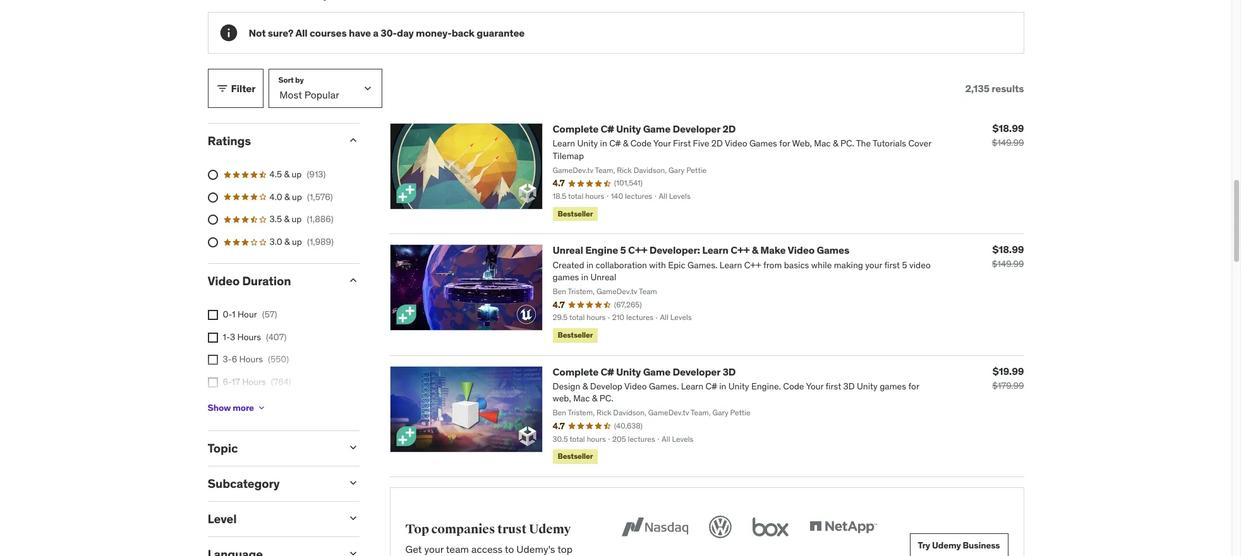 Task type: describe. For each thing, give the bounding box(es) containing it.
try udemy business link
[[910, 534, 1008, 557]]

(550)
[[268, 354, 289, 366]]

$179.99
[[992, 380, 1024, 392]]

show more
[[208, 402, 254, 414]]

team
[[446, 544, 469, 556]]

up for 4.0 & up
[[292, 191, 302, 203]]

hours for 6-17 hours
[[242, 377, 266, 388]]

guarantee
[[477, 26, 525, 39]]

1 vertical spatial udemy
[[932, 541, 961, 552]]

sure?
[[268, 26, 293, 39]]

make
[[760, 244, 786, 257]]

get
[[405, 544, 422, 556]]

& for 3.0
[[284, 236, 290, 248]]

more
[[233, 402, 254, 414]]

small image for video duration
[[347, 275, 359, 287]]

(407)
[[266, 332, 287, 343]]

4.5 & up (913)
[[270, 169, 326, 180]]

game for 3d
[[643, 366, 671, 378]]

2d
[[723, 123, 736, 135]]

up for 3.5 & up
[[292, 214, 302, 225]]

complete c# unity game developer 3d link
[[553, 366, 736, 378]]

topic
[[208, 441, 238, 456]]

$19.99
[[993, 365, 1024, 378]]

(57)
[[262, 309, 277, 321]]

hour
[[238, 309, 257, 321]]

topic button
[[208, 441, 336, 456]]

game for 2d
[[643, 123, 671, 135]]

your
[[424, 544, 444, 556]]

top
[[405, 522, 429, 537]]

level
[[208, 512, 237, 527]]

2,135
[[965, 82, 990, 95]]

day
[[397, 26, 414, 39]]

games
[[817, 244, 849, 257]]

companies
[[431, 522, 495, 537]]

3.5 & up (1,886)
[[270, 214, 334, 225]]

c# for complete c# unity game developer 2d
[[601, 123, 614, 135]]

& for 4.0
[[284, 191, 290, 203]]

show
[[208, 402, 231, 414]]

courses
[[310, 26, 347, 39]]

unity for complete c# unity game developer 3d
[[616, 366, 641, 378]]

0-
[[223, 309, 232, 321]]

small image for level
[[347, 512, 359, 525]]

trust
[[497, 522, 527, 537]]

try udemy business
[[918, 541, 1000, 552]]

developer for 2d
[[673, 123, 720, 135]]

3d
[[723, 366, 736, 378]]

1-3 hours (407)
[[223, 332, 287, 343]]

money-
[[416, 26, 452, 39]]

hours right 17+
[[239, 399, 262, 411]]

a
[[373, 26, 379, 39]]

3.0 & up (1,989)
[[270, 236, 334, 248]]

hours for 1-3 hours
[[237, 332, 261, 343]]

1 c++ from the left
[[628, 244, 647, 257]]

filter
[[231, 82, 256, 95]]

duration
[[242, 274, 291, 289]]

$149.99 for unreal engine 5 c++ developer: learn c++ & make video games
[[992, 259, 1024, 270]]

4.0 & up (1,576)
[[270, 191, 333, 203]]

(1,886)
[[307, 214, 334, 225]]

complete c# unity game developer 2d link
[[553, 123, 736, 135]]

not
[[249, 26, 266, 39]]

6-
[[223, 377, 232, 388]]

show more button
[[208, 396, 267, 421]]

1
[[232, 309, 235, 321]]

subcategory button
[[208, 476, 336, 492]]

nasdaq image
[[618, 514, 691, 541]]

17
[[232, 377, 240, 388]]

xsmall image for 1-
[[208, 333, 218, 343]]

try
[[918, 541, 930, 552]]

unreal engine 5 c++ developer: learn c++ & make video games link
[[553, 244, 849, 257]]

4.0
[[270, 191, 282, 203]]

top
[[557, 544, 573, 556]]

& left make
[[752, 244, 758, 257]]

xsmall image for 6-
[[208, 378, 218, 388]]

have
[[349, 26, 371, 39]]

1 vertical spatial small image
[[347, 477, 359, 490]]

hours for 3-6 hours
[[239, 354, 263, 366]]

1-
[[223, 332, 230, 343]]

engine
[[585, 244, 618, 257]]

unreal engine 5 c++ developer: learn c++ & make video games
[[553, 244, 849, 257]]

ratings
[[208, 134, 251, 149]]



Task type: vqa. For each thing, say whether or not it's contained in the screenshot.
Make
yes



Task type: locate. For each thing, give the bounding box(es) containing it.
0 horizontal spatial c++
[[628, 244, 647, 257]]

small image
[[347, 134, 359, 147], [347, 275, 359, 287], [347, 442, 359, 455], [347, 512, 359, 525]]

0 vertical spatial udemy
[[529, 522, 571, 537]]

developer for 3d
[[673, 366, 720, 378]]

4 small image from the top
[[347, 512, 359, 525]]

developer:
[[649, 244, 700, 257]]

2 xsmall image from the top
[[208, 355, 218, 366]]

0 vertical spatial c#
[[601, 123, 614, 135]]

complete c# unity game developer 2d
[[553, 123, 736, 135]]

0 vertical spatial game
[[643, 123, 671, 135]]

business
[[963, 541, 1000, 552]]

$18.99 $149.99
[[992, 122, 1024, 149], [992, 244, 1024, 270]]

& right the 3.0
[[284, 236, 290, 248]]

(1,989)
[[307, 236, 334, 248]]

1 game from the top
[[643, 123, 671, 135]]

xsmall image for 3-
[[208, 355, 218, 366]]

up for 4.5 & up
[[292, 169, 302, 180]]

2 vertical spatial xsmall image
[[256, 403, 267, 413]]

2 game from the top
[[643, 366, 671, 378]]

$18.99 for unreal engine 5 c++ developer: learn c++ & make video games
[[992, 244, 1024, 256]]

xsmall image left "6-"
[[208, 378, 218, 388]]

1 vertical spatial $18.99
[[992, 244, 1024, 256]]

1 complete from the top
[[553, 123, 599, 135]]

xsmall image left 1-
[[208, 333, 218, 343]]

2 c++ from the left
[[731, 244, 750, 257]]

0 vertical spatial small image
[[216, 82, 228, 95]]

learn
[[702, 244, 728, 257]]

0 vertical spatial $18.99 $149.99
[[992, 122, 1024, 149]]

0 vertical spatial video
[[788, 244, 815, 257]]

complete for complete c# unity game developer 3d
[[553, 366, 599, 378]]

up right the 3.0
[[292, 236, 302, 248]]

c# for complete c# unity game developer 3d
[[601, 366, 614, 378]]

to
[[505, 544, 514, 556]]

(913)
[[307, 169, 326, 180]]

& right 4.5
[[284, 169, 290, 180]]

complete c# unity game developer 3d
[[553, 366, 736, 378]]

& right 3.5
[[284, 214, 290, 225]]

up
[[292, 169, 302, 180], [292, 191, 302, 203], [292, 214, 302, 225], [292, 236, 302, 248]]

1 vertical spatial xsmall image
[[208, 378, 218, 388]]

developer left the '3d'
[[673, 366, 720, 378]]

3.0
[[270, 236, 282, 248]]

small image for ratings
[[347, 134, 359, 147]]

complete for complete c# unity game developer 2d
[[553, 123, 599, 135]]

c++ right "5" at top
[[628, 244, 647, 257]]

udemy right try
[[932, 541, 961, 552]]

developer
[[673, 123, 720, 135], [673, 366, 720, 378]]

1 $18.99 $149.99 from the top
[[992, 122, 1024, 149]]

(1,576)
[[307, 191, 333, 203]]

ratings button
[[208, 134, 336, 149]]

2 $18.99 from the top
[[992, 244, 1024, 256]]

netapp image
[[807, 514, 879, 541]]

1 $18.99 from the top
[[992, 122, 1024, 135]]

1 horizontal spatial udemy
[[932, 541, 961, 552]]

game
[[643, 123, 671, 135], [643, 366, 671, 378]]

subcategory
[[208, 476, 280, 492]]

1 vertical spatial $149.99
[[992, 259, 1024, 270]]

0 vertical spatial unity
[[616, 123, 641, 135]]

0-1 hour (57)
[[223, 309, 277, 321]]

xsmall image for 0-
[[208, 310, 218, 321]]

up for 3.0 & up
[[292, 236, 302, 248]]

all
[[295, 26, 307, 39]]

2,135 results
[[965, 82, 1024, 95]]

up right 3.5
[[292, 214, 302, 225]]

0 vertical spatial xsmall image
[[208, 310, 218, 321]]

6-17 hours (764)
[[223, 377, 291, 388]]

video up 0-
[[208, 274, 240, 289]]

results
[[992, 82, 1024, 95]]

up left (913)
[[292, 169, 302, 180]]

xsmall image
[[208, 310, 218, 321], [208, 378, 218, 388], [256, 403, 267, 413]]

0 horizontal spatial udemy
[[529, 522, 571, 537]]

1 vertical spatial xsmall image
[[208, 355, 218, 366]]

small image inside filter button
[[216, 82, 228, 95]]

filter button
[[208, 69, 264, 108]]

1 xsmall image from the top
[[208, 333, 218, 343]]

17+
[[223, 399, 237, 411]]

0 vertical spatial complete
[[553, 123, 599, 135]]

1 vertical spatial $18.99 $149.99
[[992, 244, 1024, 270]]

0 horizontal spatial video
[[208, 274, 240, 289]]

2,135 results status
[[965, 82, 1024, 95]]

2 c# from the top
[[601, 366, 614, 378]]

xsmall image right more
[[256, 403, 267, 413]]

$19.99 $179.99
[[992, 365, 1024, 392]]

hours right 17
[[242, 377, 266, 388]]

1 c# from the top
[[601, 123, 614, 135]]

3-
[[223, 354, 232, 366]]

complete
[[553, 123, 599, 135], [553, 366, 599, 378]]

$18.99 for complete c# unity game developer 2d
[[992, 122, 1024, 135]]

small image
[[216, 82, 228, 95], [347, 477, 359, 490], [347, 548, 359, 557]]

c#
[[601, 123, 614, 135], [601, 366, 614, 378]]

small image for topic
[[347, 442, 359, 455]]

c++
[[628, 244, 647, 257], [731, 244, 750, 257]]

1 horizontal spatial c++
[[731, 244, 750, 257]]

1 unity from the top
[[616, 123, 641, 135]]

developer left 2d at the top of the page
[[673, 123, 720, 135]]

udemy's
[[516, 544, 555, 556]]

access
[[471, 544, 503, 556]]

2 $149.99 from the top
[[992, 259, 1024, 270]]

& right 4.0
[[284, 191, 290, 203]]

1 vertical spatial developer
[[673, 366, 720, 378]]

0 vertical spatial $18.99
[[992, 122, 1024, 135]]

2 complete from the top
[[553, 366, 599, 378]]

top companies trust udemy get your team access to udemy's top
[[405, 522, 573, 557]]

2 developer from the top
[[673, 366, 720, 378]]

xsmall image left 0-
[[208, 310, 218, 321]]

2 small image from the top
[[347, 275, 359, 287]]

level button
[[208, 512, 336, 527]]

xsmall image left 3-
[[208, 355, 218, 366]]

hours right 6
[[239, 354, 263, 366]]

30-
[[381, 26, 397, 39]]

$18.99 $149.99 for unreal engine 5 c++ developer: learn c++ & make video games
[[992, 244, 1024, 270]]

0 vertical spatial xsmall image
[[208, 333, 218, 343]]

& for 4.5
[[284, 169, 290, 180]]

17+ hours
[[223, 399, 262, 411]]

box image
[[749, 514, 792, 541]]

1 developer from the top
[[673, 123, 720, 135]]

not sure? all courses have a 30-day money-back guarantee
[[249, 26, 525, 39]]

volkswagen image
[[706, 514, 734, 541]]

$18.99
[[992, 122, 1024, 135], [992, 244, 1024, 256]]

1 small image from the top
[[347, 134, 359, 147]]

$149.99 for complete c# unity game developer 2d
[[992, 137, 1024, 149]]

udemy inside top companies trust udemy get your team access to udemy's top
[[529, 522, 571, 537]]

video duration
[[208, 274, 291, 289]]

video duration button
[[208, 274, 336, 289]]

(764)
[[271, 377, 291, 388]]

1 vertical spatial video
[[208, 274, 240, 289]]

$149.99
[[992, 137, 1024, 149], [992, 259, 1024, 270]]

5
[[620, 244, 626, 257]]

6
[[232, 354, 237, 366]]

xsmall image
[[208, 333, 218, 343], [208, 355, 218, 366]]

3 small image from the top
[[347, 442, 359, 455]]

back
[[452, 26, 475, 39]]

2 unity from the top
[[616, 366, 641, 378]]

1 horizontal spatial video
[[788, 244, 815, 257]]

hours right 3
[[237, 332, 261, 343]]

unreal
[[553, 244, 583, 257]]

up right 4.0
[[292, 191, 302, 203]]

&
[[284, 169, 290, 180], [284, 191, 290, 203], [284, 214, 290, 225], [284, 236, 290, 248], [752, 244, 758, 257]]

& for 3.5
[[284, 214, 290, 225]]

1 vertical spatial c#
[[601, 366, 614, 378]]

unity
[[616, 123, 641, 135], [616, 366, 641, 378]]

4.5
[[270, 169, 282, 180]]

2 vertical spatial small image
[[347, 548, 359, 557]]

3-6 hours (550)
[[223, 354, 289, 366]]

1 vertical spatial complete
[[553, 366, 599, 378]]

3
[[230, 332, 235, 343]]

1 vertical spatial unity
[[616, 366, 641, 378]]

unity for complete c# unity game developer 2d
[[616, 123, 641, 135]]

1 vertical spatial game
[[643, 366, 671, 378]]

0 vertical spatial developer
[[673, 123, 720, 135]]

c++ right "learn"
[[731, 244, 750, 257]]

xsmall image inside show more button
[[256, 403, 267, 413]]

video right make
[[788, 244, 815, 257]]

2 $18.99 $149.99 from the top
[[992, 244, 1024, 270]]

$18.99 $149.99 for complete c# unity game developer 2d
[[992, 122, 1024, 149]]

1 $149.99 from the top
[[992, 137, 1024, 149]]

udemy up udemy's at the left of page
[[529, 522, 571, 537]]

3.5
[[270, 214, 282, 225]]

0 vertical spatial $149.99
[[992, 137, 1024, 149]]



